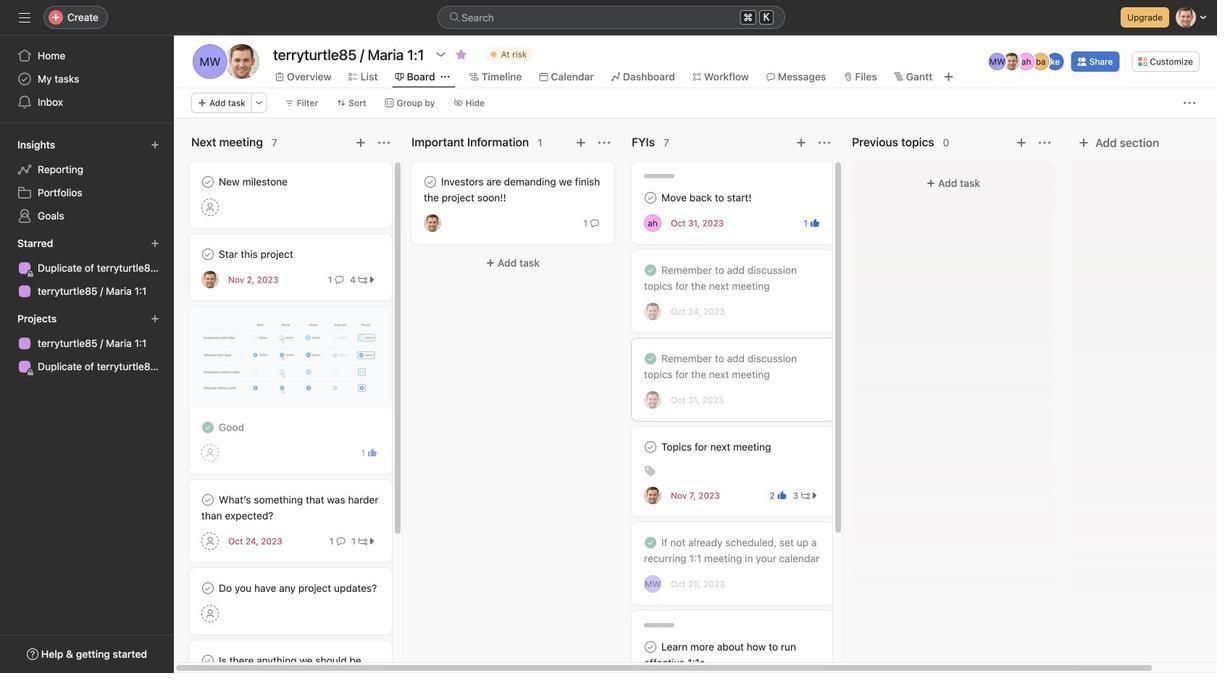 Task type: describe. For each thing, give the bounding box(es) containing it.
1 vertical spatial 1 comment image
[[336, 537, 345, 546]]

completed image for first toggle assignee popover icon from the bottom of the page
[[642, 534, 659, 551]]

add tab image
[[943, 71, 954, 83]]

0 vertical spatial 1 comment image
[[335, 275, 344, 284]]

add task image for 2nd more section actions icon from right
[[575, 137, 587, 149]]

completed image for bottom completed option
[[199, 419, 217, 436]]

1 like. you liked this task image
[[811, 219, 819, 228]]

2 likes. you liked this task image
[[778, 491, 786, 500]]

2 more section actions image from the left
[[598, 137, 610, 149]]

0 horizontal spatial toggle assignee popover image
[[201, 271, 219, 288]]

more section actions image
[[1039, 137, 1051, 149]]

1 toggle assignee popover image from the top
[[644, 303, 662, 320]]

Search tasks, projects, and more text field
[[438, 6, 785, 29]]

more section actions image for 4th toggle assignee popover icon from the bottom
[[819, 137, 830, 149]]

1 horizontal spatial completed checkbox
[[642, 262, 659, 279]]

0 horizontal spatial more actions image
[[255, 99, 263, 107]]

add task image for more section actions icon associated with 4th toggle assignee popover icon from the bottom
[[796, 137, 807, 149]]

add items to starred image
[[151, 239, 159, 248]]

2 horizontal spatial toggle assignee popover image
[[644, 214, 662, 232]]

show options image
[[435, 49, 447, 60]]

starred element
[[0, 230, 174, 306]]

1 vertical spatial mark complete image
[[199, 580, 217, 597]]

global element
[[0, 36, 174, 122]]

new insights image
[[151, 141, 159, 149]]



Task type: locate. For each thing, give the bounding box(es) containing it.
1 horizontal spatial completed image
[[642, 262, 659, 279]]

1 vertical spatial completed checkbox
[[199, 419, 217, 436]]

3 toggle assignee popover image from the top
[[644, 487, 662, 504]]

add task image
[[575, 137, 587, 149], [796, 137, 807, 149], [1016, 137, 1027, 149]]

1 completed checkbox from the top
[[642, 350, 659, 367]]

1 completed image from the top
[[642, 350, 659, 367]]

0 horizontal spatial add task image
[[575, 137, 587, 149]]

2 toggle assignee popover image from the top
[[644, 391, 662, 409]]

toggle assignee popover image
[[424, 214, 441, 232], [644, 214, 662, 232], [201, 271, 219, 288]]

mark complete image
[[199, 173, 217, 191], [422, 173, 439, 191], [642, 189, 659, 206], [199, 246, 217, 263], [642, 438, 659, 456], [199, 652, 217, 669]]

0 horizontal spatial more section actions image
[[378, 137, 390, 149]]

new project or portfolio image
[[151, 314, 159, 323]]

None field
[[438, 6, 785, 29]]

2 add task image from the left
[[796, 137, 807, 149]]

0 vertical spatial completed checkbox
[[642, 350, 659, 367]]

1 horizontal spatial more section actions image
[[598, 137, 610, 149]]

completed image
[[642, 262, 659, 279], [199, 419, 217, 436]]

more section actions image for left toggle assignee popover image
[[378, 137, 390, 149]]

completed checkbox for third toggle assignee popover icon from the bottom of the page
[[642, 350, 659, 367]]

completed image for the right completed option
[[642, 262, 659, 279]]

0 vertical spatial completed checkbox
[[642, 262, 659, 279]]

2 completed checkbox from the top
[[642, 534, 659, 551]]

add task image
[[355, 137, 367, 149]]

1 horizontal spatial more actions image
[[1184, 97, 1195, 109]]

0 horizontal spatial completed image
[[199, 419, 217, 436]]

2 horizontal spatial more section actions image
[[819, 137, 830, 149]]

Completed checkbox
[[642, 350, 659, 367], [642, 534, 659, 551]]

1 horizontal spatial add task image
[[796, 137, 807, 149]]

tab actions image
[[441, 72, 450, 81]]

1 like. you liked this task image
[[368, 448, 377, 457]]

remove from starred image
[[455, 49, 467, 60]]

projects element
[[0, 306, 174, 381]]

1 add task image from the left
[[575, 137, 587, 149]]

0 vertical spatial completed image
[[642, 350, 659, 367]]

completed checkbox for first toggle assignee popover icon from the bottom of the page
[[642, 534, 659, 551]]

4 toggle assignee popover image from the top
[[644, 575, 662, 593]]

None text field
[[270, 41, 428, 67]]

completed image for third toggle assignee popover icon from the bottom of the page
[[642, 350, 659, 367]]

1 comment image
[[590, 219, 599, 228]]

hide sidebar image
[[19, 12, 30, 23]]

2 horizontal spatial add task image
[[1016, 137, 1027, 149]]

2 vertical spatial mark complete image
[[642, 638, 659, 656]]

Completed checkbox
[[642, 262, 659, 279], [199, 419, 217, 436]]

more actions image
[[1184, 97, 1195, 109], [255, 99, 263, 107]]

1 comment image
[[335, 275, 344, 284], [336, 537, 345, 546]]

mark complete image
[[199, 491, 217, 509], [199, 580, 217, 597], [642, 638, 659, 656]]

3 add task image from the left
[[1016, 137, 1027, 149]]

1 vertical spatial completed image
[[199, 419, 217, 436]]

0 vertical spatial completed image
[[642, 262, 659, 279]]

add task image for more section actions image
[[1016, 137, 1027, 149]]

2 completed image from the top
[[642, 534, 659, 551]]

1 vertical spatial completed image
[[642, 534, 659, 551]]

1 more section actions image from the left
[[378, 137, 390, 149]]

Mark complete checkbox
[[199, 491, 217, 509], [199, 580, 217, 597], [642, 638, 659, 656], [199, 652, 217, 669]]

1 vertical spatial completed checkbox
[[642, 534, 659, 551]]

0 horizontal spatial completed checkbox
[[199, 419, 217, 436]]

more section actions image
[[378, 137, 390, 149], [598, 137, 610, 149], [819, 137, 830, 149]]

0 vertical spatial mark complete image
[[199, 491, 217, 509]]

Mark complete checkbox
[[199, 173, 217, 191], [422, 173, 439, 191], [642, 189, 659, 206], [199, 246, 217, 263], [642, 438, 659, 456]]

insights element
[[0, 132, 174, 230]]

1 horizontal spatial toggle assignee popover image
[[424, 214, 441, 232]]

3 more section actions image from the left
[[819, 137, 830, 149]]

completed image
[[642, 350, 659, 367], [642, 534, 659, 551]]

toggle assignee popover image
[[644, 303, 662, 320], [644, 391, 662, 409], [644, 487, 662, 504], [644, 575, 662, 593]]



Task type: vqa. For each thing, say whether or not it's contained in the screenshot.
field
yes



